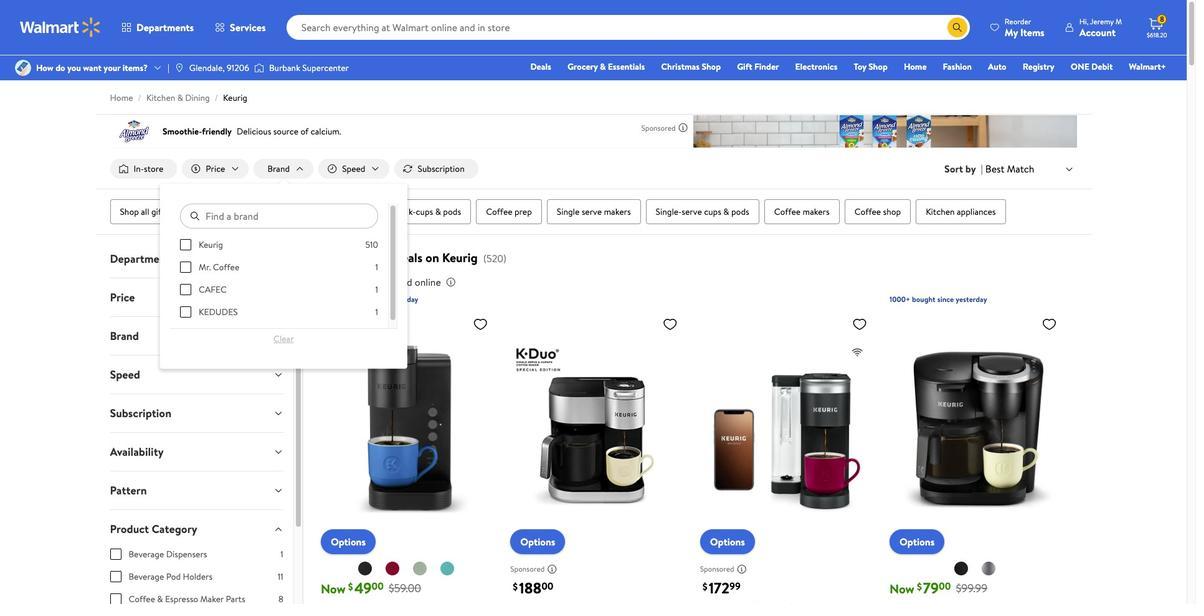 Task type: vqa. For each thing, say whether or not it's contained in the screenshot.
the left Kitchen
yes



Task type: describe. For each thing, give the bounding box(es) containing it.
sage image
[[412, 561, 427, 576]]

yesterday for 49
[[387, 294, 418, 305]]

coffee for coffee shop
[[854, 206, 881, 218]]

1 for cafec
[[375, 284, 378, 296]]

8 $618.20
[[1147, 14, 1167, 39]]

options for keurig k-supreme smart coffee maker, multistream technology, brews 6-12oz cup sizes, black image
[[710, 535, 745, 549]]

gifts
[[151, 206, 168, 218]]

1 for beverage dispensers
[[281, 548, 283, 561]]

 image for how do you want your items?
[[15, 60, 31, 76]]

0 horizontal spatial sponsored
[[510, 564, 545, 574]]

cafec
[[199, 284, 227, 296]]

add to favorites list, keurig k-supreme smart coffee maker, multistream technology, brews 6-12oz cup sizes, black image
[[852, 317, 867, 332]]

shop holiday deals on keurig (520)
[[318, 249, 506, 266]]

& for single-serve cups & pods
[[723, 206, 729, 218]]

holiday
[[349, 249, 390, 266]]

teal image
[[440, 561, 455, 576]]

you
[[67, 62, 81, 74]]

dispensers
[[166, 548, 207, 561]]

grocery & essentials
[[567, 60, 645, 73]]

subscription inside dropdown button
[[110, 406, 171, 421]]

beverage for beverage dispensers
[[129, 548, 164, 561]]

brand inside tab
[[110, 328, 139, 344]]

Search search field
[[286, 15, 970, 40]]

burbank supercenter
[[269, 62, 349, 74]]

$59.00
[[389, 581, 421, 596]]

subscription button
[[394, 159, 478, 179]]

11
[[278, 571, 283, 583]]

on
[[425, 249, 439, 266]]

how
[[36, 62, 53, 74]]

best match button
[[983, 161, 1077, 177]]

keurig® k-duo special edition single serve k-cup pod & carafe coffee maker, silver image
[[510, 312, 683, 544]]

serve for single-
[[682, 206, 702, 218]]

how do you want your items?
[[36, 62, 148, 74]]

discover
[[193, 206, 226, 218]]

jeremy
[[1090, 16, 1114, 26]]

$99.99
[[956, 581, 988, 596]]

cups for k-
[[416, 206, 433, 218]]

 image for glendale, 91206
[[174, 63, 184, 73]]

price when purchased online
[[318, 275, 441, 289]]

legal information image
[[446, 277, 456, 287]]

shop all gifts
[[120, 206, 168, 218]]

coffee makers
[[774, 206, 830, 218]]

best match
[[985, 162, 1034, 176]]

shop left all
[[120, 206, 139, 218]]

0 horizontal spatial speed button
[[100, 356, 293, 394]]

finder
[[754, 60, 779, 73]]

pattern tab
[[100, 472, 293, 510]]

options link for keurig k-supreme smart coffee maker, multistream technology, brews 6-12oz cup sizes, black image
[[700, 529, 755, 554]]

coffee shop
[[854, 206, 901, 218]]

kedudes
[[199, 306, 238, 318]]

availability button
[[100, 433, 293, 471]]

debit
[[1092, 60, 1113, 73]]

keurig down the 91206
[[223, 92, 247, 104]]

$ 172 99
[[703, 577, 741, 598]]

coffee for coffee prep
[[486, 206, 512, 218]]

coffee makers link
[[764, 199, 840, 224]]

group containing keurig
[[180, 239, 378, 328]]

glendale, 91206
[[189, 62, 249, 74]]

1 / from the left
[[138, 92, 141, 104]]

electronics
[[795, 60, 838, 73]]

subscription tab
[[100, 394, 293, 432]]

keurig left k-
[[382, 206, 407, 218]]

subscription button
[[100, 394, 293, 432]]

speed inside tab
[[110, 367, 140, 383]]

keurig k-duo essentials black single-serve k-cup pod coffee maker, black image
[[890, 312, 1062, 544]]

keurig up mr. on the left
[[199, 239, 223, 251]]

pattern button
[[100, 472, 293, 510]]

1 for kedudes
[[375, 306, 378, 318]]

now $ 49 00 $59.00
[[321, 577, 421, 598]]

price inside sort and filter section element
[[206, 163, 225, 175]]

$ inside now $ 79 00 $99.99
[[917, 580, 922, 594]]

home / kitchen & dining / keurig
[[110, 92, 247, 104]]

1 for mr. coffee
[[375, 261, 378, 274]]

yesterday for 79
[[956, 294, 987, 305]]

1000+ bought since yesterday for 49
[[321, 294, 418, 305]]

one debit
[[1071, 60, 1113, 73]]

departments tab
[[100, 240, 293, 278]]

product category tab
[[100, 510, 293, 548]]

price inside price tab
[[110, 290, 135, 305]]

your
[[104, 62, 120, 74]]

home for home
[[904, 60, 927, 73]]

bought for 49
[[343, 294, 367, 305]]

auto
[[988, 60, 1007, 73]]

8
[[1160, 14, 1164, 24]]

gift finder
[[737, 60, 779, 73]]

options link for keurig k-express essentials single serve k-cup pod coffee maker, black image
[[321, 529, 376, 554]]

options for keurig k-express essentials single serve k-cup pod coffee maker, black image
[[331, 535, 366, 549]]

category
[[152, 521, 197, 537]]

$ inside $ 188 00
[[513, 580, 518, 594]]

1 makers from the left
[[604, 206, 631, 218]]

burbank
[[269, 62, 300, 74]]

coffee for coffee makers
[[774, 206, 801, 218]]

hi,
[[1079, 16, 1089, 26]]

product category group
[[110, 548, 283, 604]]

christmas shop
[[661, 60, 721, 73]]

beverage pod holders
[[129, 571, 213, 583]]

my
[[1005, 25, 1018, 39]]

shop
[[883, 206, 901, 218]]

1000+ for 49
[[321, 294, 341, 305]]

options link for keurig® k-duo special edition single serve k-cup pod & carafe coffee maker, silver image
[[510, 529, 565, 554]]

single-serve cups & pods link
[[646, 199, 759, 224]]

00 for 79
[[939, 579, 951, 593]]

add to favorites list, keurig® k-duo special edition single serve k-cup pod & carafe coffee maker, silver image
[[663, 317, 678, 332]]

m
[[1116, 16, 1122, 26]]

online
[[415, 275, 441, 289]]

fashion link
[[937, 60, 977, 74]]

sponsored for $59.00
[[700, 564, 734, 574]]

shop right toy
[[868, 60, 888, 73]]

christmas
[[661, 60, 700, 73]]

pattern
[[110, 483, 147, 498]]

since for 79
[[937, 294, 954, 305]]

black image for 49
[[358, 561, 373, 576]]

1 horizontal spatial speed button
[[318, 159, 389, 179]]

1000+ for 79
[[890, 294, 910, 305]]

0 vertical spatial |
[[168, 62, 169, 74]]

discover keurig
[[193, 206, 252, 218]]

home for home / kitchen & dining / keurig
[[110, 92, 133, 104]]

add to favorites list, keurig k-express essentials single serve k-cup pod coffee maker, black image
[[473, 317, 488, 332]]

toy
[[854, 60, 866, 73]]

gift finder link
[[731, 60, 785, 74]]

brand inside sort and filter section element
[[268, 163, 290, 175]]

keurig right discover
[[228, 206, 252, 218]]

store
[[144, 163, 163, 175]]

keurig link
[[223, 92, 247, 104]]

shop all gifts link
[[110, 199, 178, 224]]

registry link
[[1017, 60, 1060, 74]]

do
[[56, 62, 65, 74]]

2 / from the left
[[215, 92, 218, 104]]

keurig up legal information image
[[442, 249, 478, 266]]

k-
[[409, 206, 416, 218]]

single serve makers
[[557, 206, 631, 218]]

pod
[[166, 571, 181, 583]]

clear
[[273, 333, 294, 345]]



Task type: locate. For each thing, give the bounding box(es) containing it.
account
[[1079, 25, 1116, 39]]

auto link
[[982, 60, 1012, 74]]

in-store
[[134, 163, 163, 175]]

2 horizontal spatial 00
[[939, 579, 951, 593]]

2 serve from the left
[[682, 206, 702, 218]]

2 bought from the left
[[912, 294, 936, 305]]

2 ad disclaimer and feedback for ingridsponsoredproducts image from the left
[[737, 564, 747, 574]]

services
[[230, 21, 266, 34]]

$ inside $ 172 99
[[703, 580, 707, 594]]

beverage down product category
[[129, 548, 164, 561]]

1 serve from the left
[[582, 206, 602, 218]]

departments down shop all gifts
[[110, 251, 174, 267]]

1 yesterday from the left
[[387, 294, 418, 305]]

coffee prep link
[[476, 199, 542, 224]]

single
[[557, 206, 580, 218]]

bought
[[343, 294, 367, 305], [912, 294, 936, 305]]

1 black image from the left
[[358, 561, 373, 576]]

home link left fashion 'link'
[[898, 60, 932, 74]]

510
[[365, 239, 378, 251]]

1 vertical spatial speed button
[[100, 356, 293, 394]]

items
[[1020, 25, 1045, 39]]

cups down subscription button
[[416, 206, 433, 218]]

0 horizontal spatial deals
[[393, 249, 423, 266]]

 image
[[254, 62, 264, 74]]

shop up when at the left top
[[318, 249, 346, 266]]

product category
[[110, 521, 197, 537]]

None checkbox
[[180, 262, 191, 273]]

2 cups from the left
[[704, 206, 721, 218]]

0 horizontal spatial black image
[[358, 561, 373, 576]]

add to favorites list, keurig k-duo essentials black single-serve k-cup pod coffee maker, black image
[[1042, 317, 1057, 332]]

ad disclaimer and feedback for ingridsponsoredproducts image for keurig® k-duo special edition single serve k-cup pod & carafe coffee maker, silver image options link
[[547, 564, 557, 574]]

1 right when at the left top
[[375, 284, 378, 296]]

keurig k-express essentials single serve k-cup pod coffee maker, black image
[[321, 312, 493, 544]]

172
[[709, 577, 730, 598]]

/ down items?
[[138, 92, 141, 104]]

appliances
[[957, 206, 996, 218]]

yesterday
[[387, 294, 418, 305], [956, 294, 987, 305]]

1 beverage from the top
[[129, 548, 164, 561]]

$ left 188
[[513, 580, 518, 594]]

(520)
[[483, 252, 506, 265]]

1 options from the left
[[331, 535, 366, 549]]

departments
[[136, 21, 194, 34], [110, 251, 174, 267]]

1 horizontal spatial |
[[981, 162, 983, 176]]

now
[[321, 580, 346, 597], [890, 580, 914, 597]]

0 horizontal spatial ad disclaimer and feedback for ingridsponsoredproducts image
[[547, 564, 557, 574]]

1 horizontal spatial black image
[[954, 561, 969, 576]]

1 1000+ bought since yesterday from the left
[[321, 294, 418, 305]]

home link down your
[[110, 92, 133, 104]]

 image
[[15, 60, 31, 76], [174, 63, 184, 73]]

2 now from the left
[[890, 580, 914, 597]]

walmart+
[[1129, 60, 1166, 73]]

mr. coffee
[[199, 261, 239, 274]]

0 vertical spatial speed button
[[318, 159, 389, 179]]

options link up 99
[[700, 529, 755, 554]]

in-
[[134, 163, 144, 175]]

kitchen appliances
[[926, 206, 996, 218]]

speed tab
[[100, 356, 293, 394]]

now for 79
[[890, 580, 914, 597]]

kitchen & dining link
[[146, 92, 210, 104]]

options up 79
[[900, 535, 935, 549]]

0 horizontal spatial cups
[[416, 206, 433, 218]]

1 vertical spatial speed
[[110, 367, 140, 383]]

group
[[180, 239, 378, 328]]

1 inside product category group
[[281, 548, 283, 561]]

Find a brand search field
[[180, 204, 378, 229]]

1 vertical spatial |
[[981, 162, 983, 176]]

1 horizontal spatial bought
[[912, 294, 936, 305]]

1 up "price when purchased online"
[[375, 261, 378, 274]]

2 since from the left
[[937, 294, 954, 305]]

1 horizontal spatial /
[[215, 92, 218, 104]]

serve for single
[[582, 206, 602, 218]]

1 horizontal spatial cups
[[704, 206, 721, 218]]

grocery & essentials link
[[562, 60, 651, 74]]

sort by |
[[944, 162, 983, 176]]

3 options link from the left
[[700, 529, 755, 554]]

beverage left pod
[[129, 571, 164, 583]]

1 now from the left
[[321, 580, 346, 597]]

0 horizontal spatial yesterday
[[387, 294, 418, 305]]

toy shop link
[[848, 60, 893, 74]]

speed button
[[318, 159, 389, 179], [100, 356, 293, 394]]

sponsored for /
[[641, 122, 676, 133]]

departments up items?
[[136, 21, 194, 34]]

0 horizontal spatial |
[[168, 62, 169, 74]]

2 options link from the left
[[510, 529, 565, 554]]

1 horizontal spatial yesterday
[[956, 294, 987, 305]]

pods right k-
[[443, 206, 461, 218]]

departments inside popup button
[[136, 21, 194, 34]]

sort and filter section element
[[95, 149, 1092, 189]]

pods
[[443, 206, 461, 218], [731, 206, 749, 218]]

brand button up speed tab
[[100, 317, 293, 355]]

reorder my items
[[1005, 16, 1045, 39]]

2 1000+ bought since yesterday from the left
[[890, 294, 987, 305]]

1 horizontal spatial 1000+ bought since yesterday
[[890, 294, 987, 305]]

3 $ from the left
[[703, 580, 707, 594]]

departments inside dropdown button
[[110, 251, 174, 267]]

black image up $99.99
[[954, 561, 969, 576]]

departments button
[[100, 240, 293, 278]]

1 vertical spatial beverage
[[129, 571, 164, 583]]

options up 99
[[710, 535, 745, 549]]

holders
[[183, 571, 213, 583]]

now left 49
[[321, 580, 346, 597]]

dining
[[185, 92, 210, 104]]

00 inside now $ 79 00 $99.99
[[939, 579, 951, 593]]

0 vertical spatial home
[[904, 60, 927, 73]]

now inside "now $ 49 00 $59.00"
[[321, 580, 346, 597]]

ad disclaimer and feedback for ingridsponsoredproducts image for options link associated with keurig k-supreme smart coffee maker, multistream technology, brews 6-12oz cup sizes, black image
[[737, 564, 747, 574]]

home down your
[[110, 92, 133, 104]]

subscription up keurig k-cups & pods link
[[418, 163, 465, 175]]

2 $ from the left
[[513, 580, 518, 594]]

0 horizontal spatial 1000+
[[321, 294, 341, 305]]

availability tab
[[100, 433, 293, 471]]

0 vertical spatial kitchen
[[146, 92, 175, 104]]

walmart+ link
[[1123, 60, 1172, 74]]

0 vertical spatial brand button
[[254, 159, 313, 179]]

in-store button
[[110, 159, 177, 179]]

1 horizontal spatial sponsored
[[641, 122, 676, 133]]

1 options link from the left
[[321, 529, 376, 554]]

1000+
[[321, 294, 341, 305], [890, 294, 910, 305]]

1 horizontal spatial makers
[[803, 206, 830, 218]]

1 vertical spatial subscription
[[110, 406, 171, 421]]

1 horizontal spatial since
[[937, 294, 954, 305]]

price
[[206, 163, 225, 175], [318, 275, 340, 289], [110, 290, 135, 305]]

0 vertical spatial home link
[[898, 60, 932, 74]]

91206
[[227, 62, 249, 74]]

single-serve cups & pods
[[656, 206, 749, 218]]

0 vertical spatial brand
[[268, 163, 290, 175]]

3 options from the left
[[710, 535, 745, 549]]

4 $ from the left
[[917, 580, 922, 594]]

cups inside keurig k-cups & pods link
[[416, 206, 433, 218]]

1 horizontal spatial price
[[206, 163, 225, 175]]

pods for single-serve cups & pods
[[731, 206, 749, 218]]

product category button
[[100, 510, 293, 548]]

price button up discover
[[182, 159, 249, 179]]

black image
[[358, 561, 373, 576], [954, 561, 969, 576]]

pods for keurig k-cups & pods
[[443, 206, 461, 218]]

black image up 49
[[358, 561, 373, 576]]

1 horizontal spatial 00
[[541, 579, 553, 593]]

0 horizontal spatial bought
[[343, 294, 367, 305]]

1 vertical spatial brand
[[110, 328, 139, 344]]

1 horizontal spatial 1000+
[[890, 294, 910, 305]]

walmart image
[[20, 17, 101, 37]]

1 vertical spatial home
[[110, 92, 133, 104]]

0 horizontal spatial subscription
[[110, 406, 171, 421]]

ad disclaimer and feedback for ingridsponsoredproducts image up $ 188 00
[[547, 564, 557, 574]]

0 horizontal spatial kitchen
[[146, 92, 175, 104]]

beverage
[[129, 548, 164, 561], [129, 571, 164, 583]]

when
[[343, 275, 366, 289]]

1 vertical spatial price button
[[100, 279, 293, 317]]

2 yesterday from the left
[[956, 294, 987, 305]]

ad disclaimer and feedback for skylinedisplayad image
[[678, 123, 688, 133]]

0 vertical spatial beverage
[[129, 548, 164, 561]]

product
[[110, 521, 149, 537]]

black image for 79
[[954, 561, 969, 576]]

00 inside $ 188 00
[[541, 579, 553, 593]]

|
[[168, 62, 169, 74], [981, 162, 983, 176]]

0 vertical spatial departments
[[136, 21, 194, 34]]

supercenter
[[302, 62, 349, 74]]

2 vertical spatial price
[[110, 290, 135, 305]]

1 down "price when purchased online"
[[375, 306, 378, 318]]

cups inside single-serve cups & pods link
[[704, 206, 721, 218]]

4 options link from the left
[[890, 529, 945, 554]]

1 bought from the left
[[343, 294, 367, 305]]

1 since from the left
[[368, 294, 385, 305]]

0 horizontal spatial 00
[[372, 579, 384, 593]]

00 for 49
[[372, 579, 384, 593]]

| inside sort and filter section element
[[981, 162, 983, 176]]

prep
[[515, 206, 532, 218]]

shop right christmas at the right top of the page
[[702, 60, 721, 73]]

1 horizontal spatial  image
[[174, 63, 184, 73]]

1 horizontal spatial subscription
[[418, 163, 465, 175]]

0 vertical spatial subscription
[[418, 163, 465, 175]]

shop inside "link"
[[702, 60, 721, 73]]

price button down mr. on the left
[[100, 279, 293, 317]]

sponsored
[[641, 122, 676, 133], [510, 564, 545, 574], [700, 564, 734, 574]]

4 options from the left
[[900, 535, 935, 549]]

0 horizontal spatial pods
[[443, 206, 461, 218]]

None checkbox
[[180, 239, 191, 250], [180, 284, 191, 295], [180, 307, 191, 318], [110, 549, 121, 560], [110, 571, 121, 583], [110, 594, 121, 604], [180, 239, 191, 250], [180, 284, 191, 295], [180, 307, 191, 318], [110, 549, 121, 560], [110, 571, 121, 583], [110, 594, 121, 604]]

options for keurig k-duo essentials black single-serve k-cup pod coffee maker, black image
[[900, 535, 935, 549]]

options link for keurig k-duo essentials black single-serve k-cup pod coffee maker, black image
[[890, 529, 945, 554]]

gift
[[737, 60, 752, 73]]

1 vertical spatial price
[[318, 275, 340, 289]]

99
[[730, 579, 741, 593]]

0 horizontal spatial /
[[138, 92, 141, 104]]

& for keurig k-cups & pods
[[435, 206, 441, 218]]

2 makers from the left
[[803, 206, 830, 218]]

1 vertical spatial home link
[[110, 92, 133, 104]]

$ inside "now $ 49 00 $59.00"
[[348, 580, 353, 594]]

1 horizontal spatial deals
[[530, 60, 551, 73]]

subscription up availability
[[110, 406, 171, 421]]

hi, jeremy m account
[[1079, 16, 1122, 39]]

1 00 from the left
[[372, 579, 384, 593]]

1 cups from the left
[[416, 206, 433, 218]]

options up $ 188 00
[[520, 535, 555, 549]]

0 vertical spatial price button
[[182, 159, 249, 179]]

1 1000+ from the left
[[321, 294, 341, 305]]

now left 79
[[890, 580, 914, 597]]

2 1000+ from the left
[[890, 294, 910, 305]]

one debit link
[[1065, 60, 1118, 74]]

kitchen left appliances
[[926, 206, 955, 218]]

speed inside sort and filter section element
[[342, 163, 365, 175]]

brand button inside sort and filter section element
[[254, 159, 313, 179]]

1 horizontal spatial ad disclaimer and feedback for ingridsponsoredproducts image
[[737, 564, 747, 574]]

departments button
[[111, 12, 204, 42]]

/ left keurig link at left
[[215, 92, 218, 104]]

0 vertical spatial deals
[[530, 60, 551, 73]]

1 horizontal spatial kitchen
[[926, 206, 955, 218]]

sponsored up 172
[[700, 564, 734, 574]]

0 vertical spatial speed
[[342, 163, 365, 175]]

price tab
[[100, 279, 293, 317]]

0 horizontal spatial speed
[[110, 367, 140, 383]]

now for 49
[[321, 580, 346, 597]]

bought for 79
[[912, 294, 936, 305]]

fashion
[[943, 60, 972, 73]]

options link up $ 188 00
[[510, 529, 565, 554]]

0 horizontal spatial serve
[[582, 206, 602, 218]]

| up the kitchen & dining link
[[168, 62, 169, 74]]

0 vertical spatial price
[[206, 163, 225, 175]]

1 horizontal spatial serve
[[682, 206, 702, 218]]

registry
[[1023, 60, 1055, 73]]

cups for serve
[[704, 206, 721, 218]]

0 horizontal spatial 1000+ bought since yesterday
[[321, 294, 418, 305]]

pods left the coffee makers link
[[731, 206, 749, 218]]

1 horizontal spatial brand
[[268, 163, 290, 175]]

moonlight gray image
[[981, 561, 996, 576]]

subscription
[[418, 163, 465, 175], [110, 406, 171, 421]]

49
[[354, 577, 372, 598]]

reorder
[[1005, 16, 1031, 26]]

1 horizontal spatial speed
[[342, 163, 365, 175]]

1 horizontal spatial pods
[[731, 206, 749, 218]]

1 vertical spatial departments
[[110, 251, 174, 267]]

0 horizontal spatial brand
[[110, 328, 139, 344]]

kitchen left dining
[[146, 92, 175, 104]]

0 horizontal spatial since
[[368, 294, 385, 305]]

 image left how
[[15, 60, 31, 76]]

single serve makers link
[[547, 199, 641, 224]]

1 vertical spatial kitchen
[[926, 206, 955, 218]]

options link up 79
[[890, 529, 945, 554]]

options for keurig® k-duo special edition single serve k-cup pod & carafe coffee maker, silver image
[[520, 535, 555, 549]]

keurig k-supreme smart coffee maker, multistream technology, brews 6-12oz cup sizes, black image
[[700, 312, 872, 544]]

home left fashion 'link'
[[904, 60, 927, 73]]

1 horizontal spatial home
[[904, 60, 927, 73]]

1
[[375, 261, 378, 274], [375, 284, 378, 296], [375, 306, 378, 318], [281, 548, 283, 561]]

1 horizontal spatial home link
[[898, 60, 932, 74]]

2 options from the left
[[520, 535, 555, 549]]

since for 49
[[368, 294, 385, 305]]

brand button up find a brand search field
[[254, 159, 313, 179]]

sponsored left ad disclaimer and feedback for skylinedisplayad icon
[[641, 122, 676, 133]]

2 horizontal spatial price
[[318, 275, 340, 289]]

ad disclaimer and feedback for ingridsponsoredproducts image up 99
[[737, 564, 747, 574]]

2 00 from the left
[[541, 579, 553, 593]]

0 horizontal spatial  image
[[15, 60, 31, 76]]

& right single-
[[723, 206, 729, 218]]

deals left on
[[393, 249, 423, 266]]

0 horizontal spatial home link
[[110, 92, 133, 104]]

glendale,
[[189, 62, 225, 74]]

0 horizontal spatial makers
[[604, 206, 631, 218]]

1 vertical spatial deals
[[393, 249, 423, 266]]

2 black image from the left
[[954, 561, 969, 576]]

ad disclaimer and feedback for ingridsponsoredproducts image
[[547, 564, 557, 574], [737, 564, 747, 574]]

& right grocery
[[600, 60, 606, 73]]

sponsored up 188
[[510, 564, 545, 574]]

coffee prep
[[486, 206, 532, 218]]

00 inside "now $ 49 00 $59.00"
[[372, 579, 384, 593]]

0 horizontal spatial home
[[110, 92, 133, 104]]

since
[[368, 294, 385, 305], [937, 294, 954, 305]]

$ left 49
[[348, 580, 353, 594]]

subscription inside button
[[418, 163, 465, 175]]

1 pods from the left
[[443, 206, 461, 218]]

1000+ bought since yesterday for 79
[[890, 294, 987, 305]]

beverage for beverage pod holders
[[129, 571, 164, 583]]

2 horizontal spatial sponsored
[[700, 564, 734, 574]]

$618.20
[[1147, 31, 1167, 39]]

$ left 172
[[703, 580, 707, 594]]

0 horizontal spatial now
[[321, 580, 346, 597]]

home link
[[898, 60, 932, 74], [110, 92, 133, 104]]

brand tab
[[100, 317, 293, 355]]

0 horizontal spatial price
[[110, 290, 135, 305]]

| right by
[[981, 162, 983, 176]]

3 00 from the left
[[939, 579, 951, 593]]

1 ad disclaimer and feedback for ingridsponsoredproducts image from the left
[[547, 564, 557, 574]]

options link up 49
[[321, 529, 376, 554]]

makers left coffee shop link
[[803, 206, 830, 218]]

& for home / kitchen & dining / keurig
[[177, 92, 183, 104]]

search icon image
[[952, 22, 962, 32]]

& left dining
[[177, 92, 183, 104]]

christmas shop link
[[656, 60, 726, 74]]

Walmart Site-Wide search field
[[286, 15, 970, 40]]

 image left the glendale, on the left
[[174, 63, 184, 73]]

now $ 79 00 $99.99
[[890, 577, 988, 598]]

match
[[1007, 162, 1034, 176]]

/
[[138, 92, 141, 104], [215, 92, 218, 104]]

2 beverage from the top
[[129, 571, 164, 583]]

1 vertical spatial brand button
[[100, 317, 293, 355]]

1 up 11
[[281, 548, 283, 561]]

red image
[[385, 561, 400, 576]]

keurig
[[223, 92, 247, 104], [228, 206, 252, 218], [382, 206, 407, 218], [199, 239, 223, 251], [442, 249, 478, 266]]

makers right single
[[604, 206, 631, 218]]

all
[[141, 206, 149, 218]]

keurig k-cups & pods link
[[372, 199, 471, 224]]

toy shop
[[854, 60, 888, 73]]

deals left grocery
[[530, 60, 551, 73]]

now inside now $ 79 00 $99.99
[[890, 580, 914, 597]]

$ left 79
[[917, 580, 922, 594]]

1 horizontal spatial now
[[890, 580, 914, 597]]

1 $ from the left
[[348, 580, 353, 594]]

essentials
[[608, 60, 645, 73]]

makers
[[604, 206, 631, 218], [803, 206, 830, 218]]

& right k-
[[435, 206, 441, 218]]

options up 49
[[331, 535, 366, 549]]

want
[[83, 62, 102, 74]]

2 pods from the left
[[731, 206, 749, 218]]

cups right single-
[[704, 206, 721, 218]]



